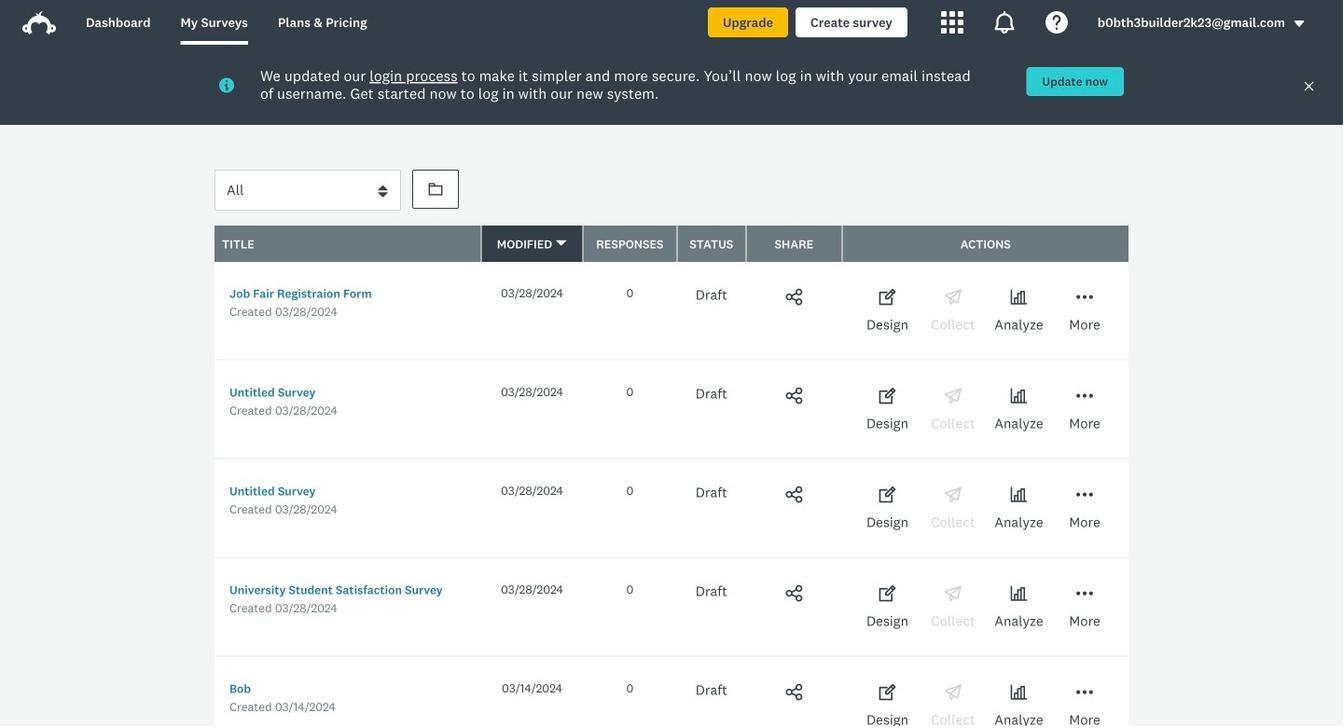 Task type: locate. For each thing, give the bounding box(es) containing it.
1 horizontal spatial products icon image
[[993, 11, 1016, 34]]

products icon image
[[941, 11, 964, 34], [993, 11, 1016, 34]]

help icon image
[[1046, 11, 1068, 34]]

0 horizontal spatial products icon image
[[941, 11, 964, 34]]



Task type: vqa. For each thing, say whether or not it's contained in the screenshot.
Help Icon
yes



Task type: describe. For each thing, give the bounding box(es) containing it.
1 products icon image from the left
[[941, 11, 964, 34]]

x image
[[1303, 80, 1315, 92]]

dropdown arrow image
[[1293, 17, 1306, 30]]

surveymonkey logo image
[[22, 11, 56, 35]]

2 products icon image from the left
[[993, 11, 1016, 34]]



